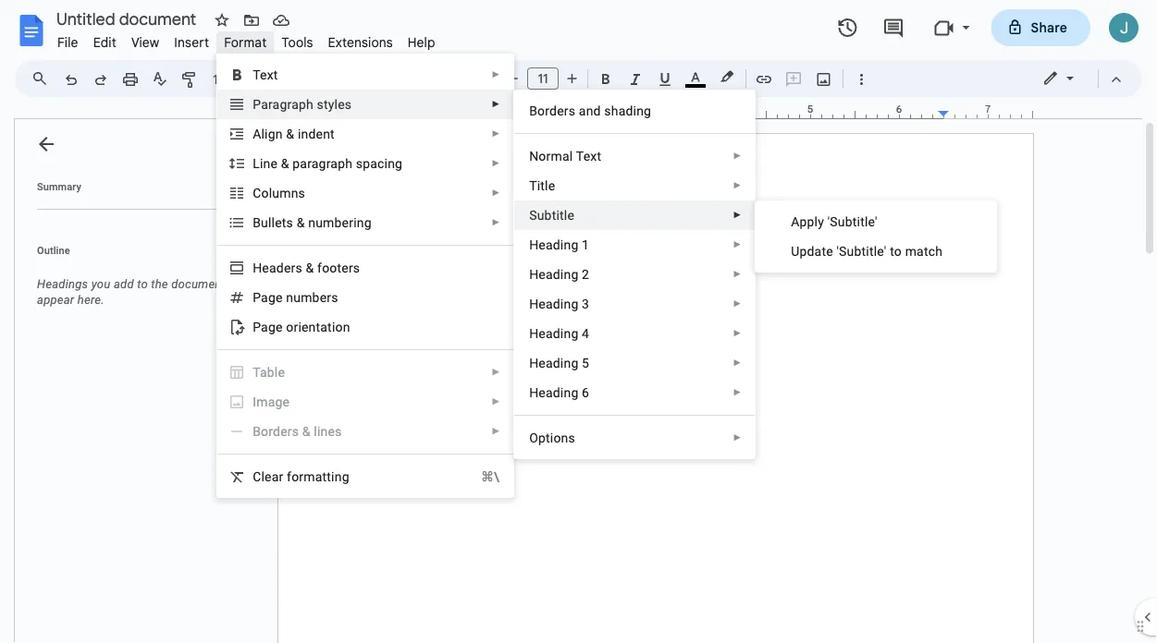 Task type: locate. For each thing, give the bounding box(es) containing it.
a up u on the right top of page
[[791, 214, 800, 229]]

&
[[286, 126, 294, 142], [281, 156, 289, 171], [297, 215, 305, 230], [306, 260, 314, 276], [302, 424, 311, 439]]

1 horizontal spatial text
[[576, 148, 602, 164]]

shading
[[604, 103, 651, 118]]

s
[[298, 186, 305, 201], [286, 215, 293, 230]]

to inside headings you add to the document will appear here.
[[137, 278, 148, 291]]

mbers
[[301, 290, 338, 305]]

heading for heading 6
[[529, 385, 579, 401]]

text right ormal on the top
[[576, 148, 602, 164]]

n
[[529, 148, 539, 164]]

borders & lines menu item
[[218, 417, 514, 447]]

s right colum at the top left
[[298, 186, 305, 201]]

⌘\
[[481, 470, 500, 485]]

heading down heading 4
[[529, 356, 579, 371]]

colum n s
[[253, 186, 305, 201]]

heading up heading 3 at top
[[529, 267, 579, 282]]

lear
[[261, 470, 284, 485]]

n left "mbers"
[[286, 290, 293, 305]]

menu item
[[218, 388, 514, 417]]

u
[[293, 290, 301, 305]]

u
[[791, 244, 800, 259]]

Zoom field
[[205, 66, 275, 94]]

text up p
[[253, 67, 278, 82]]

a down p
[[253, 126, 261, 142]]

1 page from the top
[[253, 290, 283, 305]]

page left u on the top of the page
[[253, 290, 283, 305]]

1 vertical spatial s
[[286, 215, 293, 230]]

here.
[[78, 293, 104, 307]]

document
[[171, 278, 226, 291]]

1 vertical spatial 'subtitle'
[[837, 244, 887, 259]]

0 vertical spatial text
[[253, 67, 278, 82]]

insert image image
[[814, 66, 835, 92]]

view
[[131, 34, 159, 50]]

1 horizontal spatial a
[[791, 214, 800, 229]]

6
[[582, 385, 590, 401]]

a for pply
[[791, 214, 800, 229]]

0 vertical spatial to
[[890, 244, 902, 259]]

i m age
[[253, 395, 290, 410]]

menu bar inside menu bar banner
[[50, 24, 443, 55]]

heading
[[529, 237, 579, 253], [529, 267, 579, 282], [529, 297, 579, 312], [529, 326, 579, 341], [529, 356, 579, 371], [529, 385, 579, 401]]

share
[[1031, 19, 1068, 36]]

1 horizontal spatial s
[[298, 186, 305, 201]]

tools
[[282, 34, 313, 50]]

'subtitle' up u pdate 'subtitle' to match
[[828, 214, 878, 229]]

1 vertical spatial a
[[791, 214, 800, 229]]

0 vertical spatial n
[[291, 186, 298, 201]]

page orientation
[[253, 320, 350, 335]]

menu bar containing file
[[50, 24, 443, 55]]

insert menu item
[[167, 31, 217, 53]]

'subtitle'
[[828, 214, 878, 229], [837, 244, 887, 259]]

'subtitle' down the "apply 'subtitle' a" element
[[837, 244, 887, 259]]

& right 't'
[[297, 215, 305, 230]]

2 heading from the top
[[529, 267, 579, 282]]

0 horizontal spatial s
[[286, 215, 293, 230]]

1 vertical spatial to
[[137, 278, 148, 291]]

0 horizontal spatial a
[[253, 126, 261, 142]]

menu bar
[[50, 24, 443, 55]]

6 heading from the top
[[529, 385, 579, 401]]

page n u mbers
[[253, 290, 338, 305]]

headings you add to the document will appear here.
[[37, 278, 247, 307]]

page
[[253, 290, 283, 305], [253, 320, 283, 335]]

1 vertical spatial page
[[253, 320, 283, 335]]

extensions
[[328, 34, 393, 50]]

to left match
[[890, 244, 902, 259]]

help
[[408, 34, 435, 50]]

application containing share
[[0, 0, 1157, 644]]

0 vertical spatial page
[[253, 290, 283, 305]]

0 vertical spatial a
[[253, 126, 261, 142]]

apply 'subtitle' a element
[[791, 214, 883, 229]]

heading 3 3 element
[[529, 297, 595, 312]]

► inside borders & lines menu item
[[492, 427, 501, 437]]

to left the
[[137, 278, 148, 291]]

aragraph
[[261, 97, 314, 112]]

application
[[0, 0, 1157, 644]]

heading 5
[[529, 356, 590, 371]]

pply
[[800, 214, 824, 229]]

menu
[[217, 54, 515, 499], [514, 90, 756, 460], [755, 201, 998, 273]]

1 horizontal spatial to
[[890, 244, 902, 259]]

5 heading from the top
[[529, 356, 579, 371]]

►
[[492, 69, 501, 80], [492, 99, 501, 110], [492, 129, 501, 139], [733, 151, 742, 161], [492, 158, 501, 169], [733, 180, 742, 191], [492, 188, 501, 198], [733, 210, 742, 221], [492, 217, 501, 228], [733, 240, 742, 250], [733, 269, 742, 280], [733, 299, 742, 309], [733, 328, 742, 339], [733, 358, 742, 369], [492, 367, 501, 378], [733, 388, 742, 398], [492, 397, 501, 408], [492, 427, 501, 437], [733, 433, 742, 444]]

heading for heading 1
[[529, 237, 579, 253]]

heading up heading 5
[[529, 326, 579, 341]]

Zoom text field
[[208, 67, 253, 93]]

title t element
[[529, 178, 561, 193]]

heading 4 4 element
[[529, 326, 595, 341]]

5
[[582, 356, 590, 371]]

0 vertical spatial 'subtitle'
[[828, 214, 878, 229]]

& right lign
[[286, 126, 294, 142]]

lign
[[261, 126, 283, 142]]

► inside menu item
[[492, 397, 501, 408]]

& inside menu item
[[302, 424, 311, 439]]

to for the
[[137, 278, 148, 291]]

document outline element
[[15, 119, 266, 644]]

s right bulle
[[286, 215, 293, 230]]

borders and shading b element
[[529, 103, 657, 118]]

edit menu item
[[86, 31, 124, 53]]

heading 6 6 element
[[529, 385, 595, 401]]

1 vertical spatial n
[[286, 290, 293, 305]]

n up bulle t s & numbering
[[291, 186, 298, 201]]

i
[[253, 395, 256, 410]]

heading 2
[[529, 267, 590, 282]]

n for s
[[291, 186, 298, 201]]

0 vertical spatial s
[[298, 186, 305, 201]]

& for ine
[[281, 156, 289, 171]]

highlight color image
[[717, 66, 737, 88]]

a pply 'subtitle'
[[791, 214, 878, 229]]

n
[[291, 186, 298, 201], [286, 290, 293, 305]]

s for t
[[286, 215, 293, 230]]

heading down heading 5
[[529, 385, 579, 401]]

& right eaders
[[306, 260, 314, 276]]

ormal
[[539, 148, 573, 164]]

heading 1 1 element
[[529, 237, 595, 253]]

page down the "page n u mbers"
[[253, 320, 283, 335]]

extensions menu item
[[321, 31, 400, 53]]

page orientation 3 element
[[253, 320, 356, 335]]

bulle
[[253, 215, 282, 230]]

pdate
[[800, 244, 833, 259]]

4 heading from the top
[[529, 326, 579, 341]]

& for lign
[[286, 126, 294, 142]]

text
[[253, 67, 278, 82], [576, 148, 602, 164]]

formatting
[[287, 470, 349, 485]]

to
[[890, 244, 902, 259], [137, 278, 148, 291]]

heading up heading 4
[[529, 297, 579, 312]]

2 page from the top
[[253, 320, 283, 335]]

view menu item
[[124, 31, 167, 53]]

& left lines
[[302, 424, 311, 439]]

u pdate 'subtitle' to match
[[791, 244, 943, 259]]

& right ine
[[281, 156, 289, 171]]

1 heading from the top
[[529, 237, 579, 253]]

3 heading from the top
[[529, 297, 579, 312]]

0 horizontal spatial to
[[137, 278, 148, 291]]

text color image
[[686, 66, 706, 88]]

ubtitle
[[537, 208, 575, 223]]

heading for heading 2
[[529, 267, 579, 282]]

heading down subtitle s element
[[529, 237, 579, 253]]

c lear formatting
[[253, 470, 349, 485]]

t itle
[[529, 178, 555, 193]]



Task type: describe. For each thing, give the bounding box(es) containing it.
page for page orientation
[[253, 320, 283, 335]]

page for page n u mbers
[[253, 290, 283, 305]]

subtitle s element
[[529, 208, 580, 223]]

add
[[114, 278, 134, 291]]

l
[[253, 156, 260, 171]]

mode and view toolbar
[[1029, 60, 1132, 97]]

eaders
[[262, 260, 302, 276]]

insert
[[174, 34, 209, 50]]

c
[[253, 470, 261, 485]]

image m element
[[253, 395, 295, 410]]

h
[[253, 260, 262, 276]]

p
[[253, 97, 261, 112]]

l ine & paragraph spacing
[[253, 156, 403, 171]]

lines
[[314, 424, 342, 439]]

bullets & numbering t element
[[253, 215, 377, 230]]

age
[[268, 395, 290, 410]]

file menu item
[[50, 31, 86, 53]]

match
[[905, 244, 943, 259]]

Font size text field
[[528, 68, 558, 90]]

menu containing b
[[514, 90, 756, 460]]

share button
[[991, 9, 1091, 46]]

'subtitle' for pply
[[828, 214, 878, 229]]

s for n
[[298, 186, 305, 201]]

orders
[[538, 103, 576, 118]]

bulle t s & numbering
[[253, 215, 372, 230]]

summary
[[37, 181, 81, 192]]

n for u
[[286, 290, 293, 305]]

outline heading
[[15, 243, 266, 269]]

& for eaders
[[306, 260, 314, 276]]

text s element
[[253, 67, 284, 82]]

edit
[[93, 34, 116, 50]]

format menu item
[[217, 31, 274, 53]]

numbering
[[308, 215, 372, 230]]

heading 3
[[529, 297, 590, 312]]

table
[[253, 365, 285, 380]]

colum
[[253, 186, 291, 201]]

Rename text field
[[50, 7, 207, 30]]

borders & lines q element
[[253, 424, 347, 439]]

paragraph styles p element
[[253, 97, 357, 112]]

t
[[282, 215, 286, 230]]

columns n element
[[253, 186, 311, 201]]

headings
[[37, 278, 88, 291]]

line & paragraph spacing l element
[[253, 156, 408, 171]]

1 vertical spatial text
[[576, 148, 602, 164]]

orientation
[[286, 320, 350, 335]]

menu item containing i
[[218, 388, 514, 417]]

heading for heading 4
[[529, 326, 579, 341]]

borders
[[253, 424, 299, 439]]

options o element
[[529, 431, 581, 446]]

s ubtitle
[[529, 208, 575, 223]]

o
[[529, 431, 538, 446]]

a for lign
[[253, 126, 261, 142]]

table 2 element
[[253, 365, 291, 380]]

a lign & indent
[[253, 126, 335, 142]]

heading 4
[[529, 326, 590, 341]]

spacing
[[356, 156, 403, 171]]

menu bar banner
[[0, 0, 1157, 644]]

table menu item
[[218, 358, 514, 388]]

itle
[[537, 178, 555, 193]]

indent
[[298, 126, 335, 142]]

right margin image
[[939, 105, 1033, 118]]

heading for heading 3
[[529, 297, 579, 312]]

to for match
[[890, 244, 902, 259]]

Font size field
[[527, 68, 566, 91]]

heading 1
[[529, 237, 590, 253]]

1
[[582, 237, 590, 253]]

4
[[582, 326, 590, 341]]

borders & lines
[[253, 424, 342, 439]]

format
[[224, 34, 267, 50]]

n ormal text
[[529, 148, 602, 164]]

left margin image
[[278, 105, 372, 118]]

2
[[582, 267, 590, 282]]

will
[[229, 278, 247, 291]]

b orders and shading
[[529, 103, 651, 118]]

outline
[[37, 245, 70, 256]]

tools menu item
[[274, 31, 321, 53]]

styles
[[317, 97, 352, 112]]

ptions
[[538, 431, 575, 446]]

menu containing text
[[217, 54, 515, 499]]

main toolbar
[[55, 0, 876, 383]]

align & indent a element
[[253, 126, 340, 142]]

s
[[529, 208, 537, 223]]

ine
[[260, 156, 278, 171]]

Menus field
[[23, 66, 64, 92]]

heading 2 2 element
[[529, 267, 595, 282]]

clear formatting c element
[[253, 470, 355, 485]]

file
[[57, 34, 78, 50]]

update 'subtitle' to match u element
[[791, 244, 948, 259]]

heading for heading 5
[[529, 356, 579, 371]]

t
[[529, 178, 537, 193]]

you
[[91, 278, 111, 291]]

h eaders & footers
[[253, 260, 360, 276]]

menu containing a
[[755, 201, 998, 273]]

'subtitle' for pdate
[[837, 244, 887, 259]]

summary heading
[[37, 179, 81, 194]]

paragraph
[[293, 156, 353, 171]]

page numbers u element
[[253, 290, 344, 305]]

p aragraph styles
[[253, 97, 352, 112]]

headers & footers h element
[[253, 260, 366, 276]]

Star checkbox
[[209, 7, 235, 33]]

0 horizontal spatial text
[[253, 67, 278, 82]]

⌘backslash element
[[459, 468, 500, 487]]

and
[[579, 103, 601, 118]]

b
[[529, 103, 538, 118]]

the
[[151, 278, 168, 291]]

normal text n element
[[529, 148, 607, 164]]

footers
[[317, 260, 360, 276]]

3
[[582, 297, 590, 312]]

o ptions
[[529, 431, 575, 446]]

heading 6
[[529, 385, 590, 401]]

help menu item
[[400, 31, 443, 53]]

heading 5 5 element
[[529, 356, 595, 371]]

m
[[256, 395, 268, 410]]

appear
[[37, 293, 74, 307]]

► inside table menu item
[[492, 367, 501, 378]]



Task type: vqa. For each thing, say whether or not it's contained in the screenshot.
"footers"
yes



